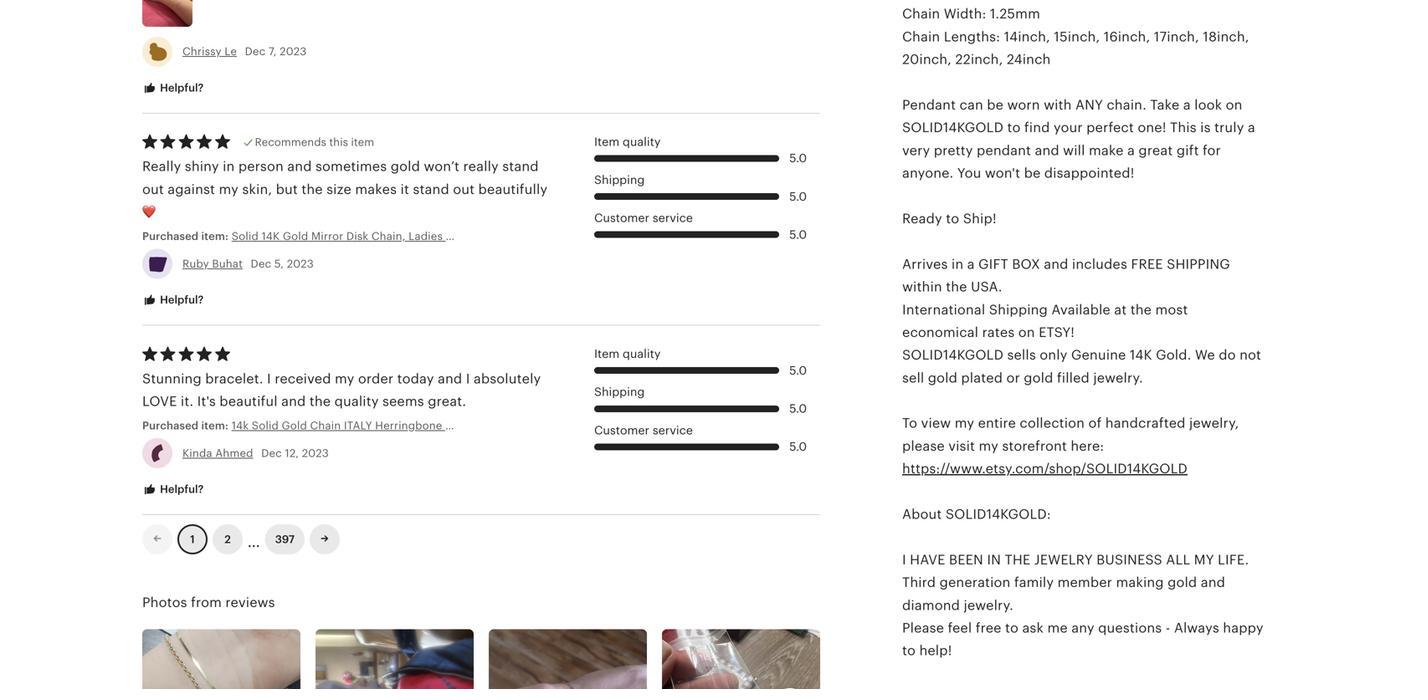 Task type: describe. For each thing, give the bounding box(es) containing it.
from
[[191, 596, 222, 611]]

business
[[1097, 553, 1163, 568]]

pendant
[[902, 98, 956, 113]]

ship!
[[963, 211, 997, 226]]

and inside arrives in a gift box and includes free shipping within the usa. international shipping available at the most economical rates on etsy! solid14kgold sells only genuine 14k gold. we do not sell gold plated or gold filled jewelry.
[[1044, 257, 1068, 272]]

family
[[1014, 576, 1054, 591]]

rates
[[982, 325, 1015, 340]]

shipping
[[1167, 257, 1230, 272]]

any
[[1072, 621, 1095, 636]]

stunning bracelet. i received my order today and i absolutely love it. it's beautiful and the quality seems great.
[[142, 372, 541, 409]]

about solid14kgold:
[[902, 507, 1051, 522]]

worn
[[1007, 98, 1040, 113]]

chain.
[[1107, 98, 1147, 113]]

0 vertical spatial stand
[[502, 159, 539, 174]]

please
[[902, 439, 945, 454]]

etsy!
[[1039, 325, 1075, 340]]

gift
[[979, 257, 1008, 272]]

to view my entire collection of handcrafted jewelry, please visit my storefront here: https://www.etsy.com/shop/solid14kgold
[[902, 416, 1239, 477]]

only
[[1040, 348, 1068, 363]]

shipping for really shiny in person and sometimes gold won't really stand out against my skin, but the size makes it stand out beautifully ❤️
[[594, 174, 645, 187]]

you
[[957, 166, 981, 181]]

view
[[921, 416, 951, 431]]

1 helpful? button from the top
[[130, 73, 216, 104]]

can
[[960, 98, 983, 113]]

0 vertical spatial 2023
[[280, 45, 307, 58]]

purchased item: for it.
[[142, 420, 232, 432]]

item quality for stunning bracelet. i received my order today and i absolutely love it. it's beautiful and the quality seems great.
[[594, 348, 661, 361]]

item
[[351, 136, 374, 148]]

to left help!
[[902, 644, 916, 659]]

solid14kgold:
[[946, 507, 1051, 522]]

happy
[[1223, 621, 1264, 636]]

sells
[[1007, 348, 1036, 363]]

a left great
[[1127, 143, 1135, 158]]

questions
[[1098, 621, 1162, 636]]

solid14kgold inside arrives in a gift box and includes free shipping within the usa. international shipping available at the most economical rates on etsy! solid14kgold sells only genuine 14k gold. we do not sell gold plated or gold filled jewelry.
[[902, 348, 1004, 363]]

i have been in the jewelry business all my life. third generation family member making gold and diamond jewelry. please feel free to ask me any questions - always happy to help!
[[902, 553, 1264, 659]]

jewelry
[[1034, 553, 1093, 568]]

helpful? button for stunning
[[130, 475, 216, 506]]

skin,
[[242, 182, 272, 197]]

and up 'great.'
[[438, 372, 462, 387]]

today
[[397, 372, 434, 387]]

397
[[275, 534, 295, 546]]

economical
[[902, 325, 979, 340]]

pendant can be worn with any chain. take a look on solid14kgold to find your perfect one! this is truly a very pretty pendant and will make a great gift for anyone. you won't be disappointed!
[[902, 98, 1255, 181]]

quality inside stunning bracelet. i received my order today and i absolutely love it. it's beautiful and the quality seems great.
[[334, 394, 379, 409]]

to left ask
[[1005, 621, 1019, 636]]

lengths:
[[944, 29, 1000, 44]]

to left ship!
[[946, 211, 959, 226]]

ready to ship!
[[902, 211, 997, 226]]

on inside arrives in a gift box and includes free shipping within the usa. international shipping available at the most economical rates on etsy! solid14kgold sells only genuine 14k gold. we do not sell gold plated or gold filled jewelry.
[[1018, 325, 1035, 340]]

the right "at" at top right
[[1131, 302, 1152, 317]]

2 chain from the top
[[902, 29, 940, 44]]

le
[[225, 45, 237, 58]]

1 helpful? from the top
[[157, 81, 204, 94]]

ahmed
[[215, 447, 253, 460]]

size
[[327, 182, 352, 197]]

2 5.0 from the top
[[789, 190, 807, 203]]

is
[[1200, 120, 1211, 135]]

it
[[401, 182, 409, 197]]

ruby
[[182, 258, 209, 270]]

1 chain from the top
[[902, 6, 940, 22]]

will
[[1063, 143, 1085, 158]]

quality for stunning bracelet. i received my order today and i absolutely love it. it's beautiful and the quality seems great.
[[623, 348, 661, 361]]

12,
[[285, 447, 299, 460]]

0 horizontal spatial be
[[987, 98, 1004, 113]]

shiny
[[185, 159, 219, 174]]

a left look
[[1183, 98, 1191, 113]]

gold right the or
[[1024, 371, 1053, 386]]

beautifully
[[478, 182, 548, 197]]

1 link
[[177, 525, 208, 555]]

24inch
[[1007, 52, 1051, 67]]

my inside stunning bracelet. i received my order today and i absolutely love it. it's beautiful and the quality seems great.
[[335, 372, 354, 387]]

16inch,
[[1104, 29, 1150, 44]]

great.
[[428, 394, 466, 409]]

1 5.0 from the top
[[789, 152, 807, 165]]

kinda ahmed dec 12, 2023
[[182, 447, 329, 460]]

jewelry. inside arrives in a gift box and includes free shipping within the usa. international shipping available at the most economical rates on etsy! solid14kgold sells only genuine 14k gold. we do not sell gold plated or gold filled jewelry.
[[1093, 371, 1143, 386]]

https://www.etsy.com/shop/solid14kgold
[[902, 462, 1188, 477]]

3 5.0 from the top
[[789, 228, 807, 241]]

with
[[1044, 98, 1072, 113]]

and down received
[[281, 394, 306, 409]]

1
[[190, 534, 195, 546]]

buhat
[[212, 258, 243, 270]]

ask
[[1022, 621, 1044, 636]]

view details of this review photo by chrissy le image
[[142, 0, 193, 27]]

customer for really shiny in person and sometimes gold won't really stand out against my skin, but the size makes it stand out beautifully ❤️
[[594, 212, 650, 225]]

4 5.0 from the top
[[789, 364, 807, 377]]

one!
[[1138, 120, 1166, 135]]

ruby buhat link
[[182, 258, 243, 270]]

find
[[1024, 120, 1050, 135]]

customer service for really shiny in person and sometimes gold won't really stand out against my skin, but the size makes it stand out beautifully ❤️
[[594, 212, 693, 225]]

this
[[1170, 120, 1197, 135]]

life.
[[1218, 553, 1249, 568]]

gold right the sell on the bottom of page
[[928, 371, 958, 386]]

width:
[[944, 6, 986, 22]]

in
[[987, 553, 1001, 568]]

0 vertical spatial dec
[[245, 45, 266, 58]]

the inside stunning bracelet. i received my order today and i absolutely love it. it's beautiful and the quality seems great.
[[310, 394, 331, 409]]

disappointed!
[[1044, 166, 1135, 181]]

absolutely
[[474, 372, 541, 387]]

purchased for out
[[142, 230, 199, 243]]

14inch,
[[1004, 29, 1050, 44]]

5 5.0 from the top
[[789, 403, 807, 416]]

take
[[1150, 98, 1180, 113]]

feel
[[948, 621, 972, 636]]

to
[[902, 416, 917, 431]]

makes
[[355, 182, 397, 197]]

jewelry,
[[1189, 416, 1239, 431]]

in inside arrives in a gift box and includes free shipping within the usa. international shipping available at the most economical rates on etsy! solid14kgold sells only genuine 14k gold. we do not sell gold plated or gold filled jewelry.
[[952, 257, 964, 272]]

2
[[225, 534, 231, 546]]

in inside really shiny in person and sometimes gold won't really stand out against my skin, but the size makes it stand out beautifully ❤️
[[223, 159, 235, 174]]

here:
[[1071, 439, 1104, 454]]

order
[[358, 372, 394, 387]]

sell
[[902, 371, 924, 386]]

my up visit
[[955, 416, 974, 431]]

storefront
[[1002, 439, 1067, 454]]

service for really shiny in person and sometimes gold won't really stand out against my skin, but the size makes it stand out beautifully ❤️
[[653, 212, 693, 225]]

it.
[[181, 394, 194, 409]]

solid14kgold inside pendant can be worn with any chain. take a look on solid14kgold to find your perfect one! this is truly a very pretty pendant and will make a great gift for anyone. you won't be disappointed!
[[902, 120, 1004, 135]]

dec for i
[[261, 447, 282, 460]]



Task type: vqa. For each thing, say whether or not it's contained in the screenshot.
"Ready
no



Task type: locate. For each thing, give the bounding box(es) containing it.
great
[[1139, 143, 1173, 158]]

my left 'order'
[[335, 372, 354, 387]]

helpful? button down the ruby
[[130, 285, 216, 316]]

gold
[[391, 159, 420, 174], [928, 371, 958, 386], [1024, 371, 1053, 386], [1168, 576, 1197, 591]]

1 customer from the top
[[594, 212, 650, 225]]

any
[[1075, 98, 1103, 113]]

2 vertical spatial quality
[[334, 394, 379, 409]]

shipping inside arrives in a gift box and includes free shipping within the usa. international shipping available at the most economical rates on etsy! solid14kgold sells only genuine 14k gold. we do not sell gold plated or gold filled jewelry.
[[989, 302, 1048, 317]]

0 vertical spatial be
[[987, 98, 1004, 113]]

0 vertical spatial solid14kgold
[[902, 120, 1004, 135]]

all
[[1166, 553, 1190, 568]]

and down my
[[1201, 576, 1225, 591]]

2023 right 5,
[[287, 258, 314, 270]]

against
[[168, 182, 215, 197]]

solid14kgold up pretty
[[902, 120, 1004, 135]]

0 vertical spatial customer
[[594, 212, 650, 225]]

helpful? button
[[130, 73, 216, 104], [130, 285, 216, 316], [130, 475, 216, 506]]

1 horizontal spatial i
[[466, 372, 470, 387]]

2 vertical spatial helpful? button
[[130, 475, 216, 506]]

1 vertical spatial solid14kgold
[[902, 348, 1004, 363]]

and inside really shiny in person and sometimes gold won't really stand out against my skin, but the size makes it stand out beautifully ❤️
[[287, 159, 312, 174]]

jewelry. up free
[[964, 598, 1014, 613]]

1 vertical spatial service
[[653, 424, 693, 437]]

1 horizontal spatial on
[[1226, 98, 1243, 113]]

2 service from the top
[[653, 424, 693, 437]]

help!
[[919, 644, 952, 659]]

helpful? button down kinda on the bottom of page
[[130, 475, 216, 506]]

chrissy le link
[[182, 45, 237, 58]]

really
[[142, 159, 181, 174]]

service for stunning bracelet. i received my order today and i absolutely love it. it's beautiful and the quality seems great.
[[653, 424, 693, 437]]

chain left 'width:'
[[902, 6, 940, 22]]

1 horizontal spatial in
[[952, 257, 964, 272]]

plated
[[961, 371, 1003, 386]]

2 helpful? button from the top
[[130, 285, 216, 316]]

free
[[1131, 257, 1163, 272]]

1 vertical spatial helpful? button
[[130, 285, 216, 316]]

1 vertical spatial be
[[1024, 166, 1041, 181]]

at
[[1114, 302, 1127, 317]]

helpful? button for really
[[130, 285, 216, 316]]

0 vertical spatial service
[[653, 212, 693, 225]]

2 customer service from the top
[[594, 424, 693, 437]]

visit
[[949, 439, 975, 454]]

0 vertical spatial purchased
[[142, 230, 199, 243]]

2 item: from the top
[[201, 420, 229, 432]]

and inside pendant can be worn with any chain. take a look on solid14kgold to find your perfect one! this is truly a very pretty pendant and will make a great gift for anyone. you won't be disappointed!
[[1035, 143, 1059, 158]]

1 vertical spatial stand
[[413, 182, 449, 197]]

purchased for love
[[142, 420, 199, 432]]

1 item from the top
[[594, 136, 620, 148]]

1 horizontal spatial be
[[1024, 166, 1041, 181]]

i up 'great.'
[[466, 372, 470, 387]]

2023 right 7,
[[280, 45, 307, 58]]

my left skin,
[[219, 182, 239, 197]]

0 horizontal spatial jewelry.
[[964, 598, 1014, 613]]

0 vertical spatial jewelry.
[[1093, 371, 1143, 386]]

dec left 5,
[[251, 258, 271, 270]]

have
[[910, 553, 945, 568]]

1 horizontal spatial jewelry.
[[1093, 371, 1143, 386]]

out up ❤️
[[142, 182, 164, 197]]

a right truly
[[1248, 120, 1255, 135]]

helpful? for stunning
[[157, 483, 204, 496]]

ruby buhat dec 5, 2023
[[182, 258, 314, 270]]

the inside really shiny in person and sometimes gold won't really stand out against my skin, but the size makes it stand out beautifully ❤️
[[302, 182, 323, 197]]

1 item: from the top
[[201, 230, 229, 243]]

https://www.etsy.com/shop/solid14kgold link
[[902, 462, 1188, 477]]

1 vertical spatial purchased item:
[[142, 420, 232, 432]]

always
[[1174, 621, 1219, 636]]

service
[[653, 212, 693, 225], [653, 424, 693, 437]]

0 horizontal spatial stand
[[413, 182, 449, 197]]

jewelry. down "genuine"
[[1093, 371, 1143, 386]]

item for stunning bracelet. i received my order today and i absolutely love it. it's beautiful and the quality seems great.
[[594, 348, 620, 361]]

the
[[1005, 553, 1031, 568]]

2 helpful? from the top
[[157, 294, 204, 306]]

15inch,
[[1054, 29, 1100, 44]]

the down received
[[310, 394, 331, 409]]

me
[[1047, 621, 1068, 636]]

entire
[[978, 416, 1016, 431]]

1 vertical spatial chain
[[902, 29, 940, 44]]

1 vertical spatial shipping
[[989, 302, 1048, 317]]

and up but
[[287, 159, 312, 174]]

jewelry.
[[1093, 371, 1143, 386], [964, 598, 1014, 613]]

stand up beautifully on the left of the page
[[502, 159, 539, 174]]

1 vertical spatial customer service
[[594, 424, 693, 437]]

0 horizontal spatial i
[[267, 372, 271, 387]]

0 vertical spatial item:
[[201, 230, 229, 243]]

2 item quality from the top
[[594, 348, 661, 361]]

customer for stunning bracelet. i received my order today and i absolutely love it. it's beautiful and the quality seems great.
[[594, 424, 650, 437]]

item: for it's
[[201, 420, 229, 432]]

look
[[1195, 98, 1222, 113]]

3 helpful? button from the top
[[130, 475, 216, 506]]

0 horizontal spatial in
[[223, 159, 235, 174]]

i inside i have been in the jewelry business all my life. third generation family member making gold and diamond jewelry. please feel free to ask me any questions - always happy to help!
[[902, 553, 906, 568]]

dec left 12,
[[261, 447, 282, 460]]

photos from reviews
[[142, 596, 275, 611]]

bracelet.
[[205, 372, 263, 387]]

2023 right 12,
[[302, 447, 329, 460]]

dec for in
[[251, 258, 271, 270]]

1 vertical spatial item
[[594, 348, 620, 361]]

…
[[248, 527, 260, 552]]

i up the beautiful
[[267, 372, 271, 387]]

17inch,
[[1154, 29, 1199, 44]]

genuine
[[1071, 348, 1126, 363]]

on up 'sells'
[[1018, 325, 1035, 340]]

2 vertical spatial dec
[[261, 447, 282, 460]]

won't
[[985, 166, 1020, 181]]

customer service for stunning bracelet. i received my order today and i absolutely love it. it's beautiful and the quality seems great.
[[594, 424, 693, 437]]

available
[[1052, 302, 1111, 317]]

2 vertical spatial 2023
[[302, 447, 329, 460]]

2 vertical spatial helpful?
[[157, 483, 204, 496]]

a left gift
[[967, 257, 975, 272]]

0 vertical spatial in
[[223, 159, 235, 174]]

a
[[1183, 98, 1191, 113], [1248, 120, 1255, 135], [1127, 143, 1135, 158], [967, 257, 975, 272]]

this
[[329, 136, 348, 148]]

0 vertical spatial item quality
[[594, 136, 661, 148]]

1 vertical spatial item:
[[201, 420, 229, 432]]

2 horizontal spatial i
[[902, 553, 906, 568]]

purchased item: up the ruby
[[142, 230, 232, 243]]

stunning
[[142, 372, 202, 387]]

helpful? button down chrissy
[[130, 73, 216, 104]]

truly
[[1214, 120, 1244, 135]]

sometimes
[[316, 159, 387, 174]]

my inside really shiny in person and sometimes gold won't really stand out against my skin, but the size makes it stand out beautifully ❤️
[[219, 182, 239, 197]]

purchased item: down it.
[[142, 420, 232, 432]]

my
[[219, 182, 239, 197], [335, 372, 354, 387], [955, 416, 974, 431], [979, 439, 998, 454]]

most
[[1155, 302, 1188, 317]]

1 vertical spatial on
[[1018, 325, 1035, 340]]

1 vertical spatial customer
[[594, 424, 650, 437]]

to
[[1007, 120, 1021, 135], [946, 211, 959, 226], [1005, 621, 1019, 636], [902, 644, 916, 659]]

it's
[[197, 394, 216, 409]]

in right arrives
[[952, 257, 964, 272]]

making
[[1116, 576, 1164, 591]]

0 horizontal spatial out
[[142, 182, 164, 197]]

diamond
[[902, 598, 960, 613]]

2 link
[[213, 525, 243, 555]]

1 horizontal spatial out
[[453, 182, 475, 197]]

and down 'find'
[[1035, 143, 1059, 158]]

dec left 7,
[[245, 45, 266, 58]]

item: down the it's
[[201, 420, 229, 432]]

photos
[[142, 596, 187, 611]]

solid14kgold down the economical
[[902, 348, 1004, 363]]

1 vertical spatial jewelry.
[[964, 598, 1014, 613]]

be
[[987, 98, 1004, 113], [1024, 166, 1041, 181]]

1 out from the left
[[142, 182, 164, 197]]

the up international
[[946, 280, 967, 295]]

helpful? down kinda on the bottom of page
[[157, 483, 204, 496]]

to left 'find'
[[1007, 120, 1021, 135]]

helpful? for really
[[157, 294, 204, 306]]

1 vertical spatial 2023
[[287, 258, 314, 270]]

0 vertical spatial item
[[594, 136, 620, 148]]

2 purchased item: from the top
[[142, 420, 232, 432]]

item: for my
[[201, 230, 229, 243]]

1 vertical spatial item quality
[[594, 348, 661, 361]]

item: up ruby buhat link
[[201, 230, 229, 243]]

0 horizontal spatial on
[[1018, 325, 1035, 340]]

2 solid14kgold from the top
[[902, 348, 1004, 363]]

beautiful
[[220, 394, 278, 409]]

out down really
[[453, 182, 475, 197]]

do
[[1219, 348, 1236, 363]]

0 vertical spatial quality
[[623, 136, 661, 148]]

usa.
[[971, 280, 1002, 295]]

20inch,
[[902, 52, 952, 67]]

purchased item: for against
[[142, 230, 232, 243]]

helpful? down chrissy
[[157, 81, 204, 94]]

2 item from the top
[[594, 348, 620, 361]]

stand down won't
[[413, 182, 449, 197]]

helpful? down the ruby
[[157, 294, 204, 306]]

5,
[[274, 258, 284, 270]]

pendant
[[977, 143, 1031, 158]]

my down the entire
[[979, 439, 998, 454]]

gold inside i have been in the jewelry business all my life. third generation family member making gold and diamond jewelry. please feel free to ask me any questions - always happy to help!
[[1168, 576, 1197, 591]]

6 5.0 from the top
[[789, 441, 807, 454]]

purchased down the love
[[142, 420, 199, 432]]

1 horizontal spatial stand
[[502, 159, 539, 174]]

1 vertical spatial dec
[[251, 258, 271, 270]]

14k
[[1130, 348, 1152, 363]]

make
[[1089, 143, 1124, 158]]

third
[[902, 576, 936, 591]]

item for really shiny in person and sometimes gold won't really stand out against my skin, but the size makes it stand out beautifully ❤️
[[594, 136, 620, 148]]

of
[[1088, 416, 1102, 431]]

1 vertical spatial helpful?
[[157, 294, 204, 306]]

0 vertical spatial purchased item:
[[142, 230, 232, 243]]

2 out from the left
[[453, 182, 475, 197]]

0 vertical spatial customer service
[[594, 212, 693, 225]]

gold down all
[[1168, 576, 1197, 591]]

not
[[1240, 348, 1261, 363]]

in right shiny
[[223, 159, 235, 174]]

gold inside really shiny in person and sometimes gold won't really stand out against my skin, but the size makes it stand out beautifully ❤️
[[391, 159, 420, 174]]

gold up it
[[391, 159, 420, 174]]

been
[[949, 553, 983, 568]]

2 vertical spatial shipping
[[594, 386, 645, 399]]

to inside pendant can be worn with any chain. take a look on solid14kgold to find your perfect one! this is truly a very pretty pendant and will make a great gift for anyone. you won't be disappointed!
[[1007, 120, 1021, 135]]

2 purchased from the top
[[142, 420, 199, 432]]

shipping for stunning bracelet. i received my order today and i absolutely love it. it's beautiful and the quality seems great.
[[594, 386, 645, 399]]

and right box
[[1044, 257, 1068, 272]]

3 helpful? from the top
[[157, 483, 204, 496]]

1 vertical spatial purchased
[[142, 420, 199, 432]]

jewelry. inside i have been in the jewelry business all my life. third generation family member making gold and diamond jewelry. please feel free to ask me any questions - always happy to help!
[[964, 598, 1014, 613]]

pretty
[[934, 143, 973, 158]]

chain up 20inch,
[[902, 29, 940, 44]]

1 service from the top
[[653, 212, 693, 225]]

0 vertical spatial on
[[1226, 98, 1243, 113]]

gold.
[[1156, 348, 1191, 363]]

1 customer service from the top
[[594, 212, 693, 225]]

but
[[276, 182, 298, 197]]

1 solid14kgold from the top
[[902, 120, 1004, 135]]

be right can
[[987, 98, 1004, 113]]

0 vertical spatial shipping
[[594, 174, 645, 187]]

very
[[902, 143, 930, 158]]

purchased down ❤️
[[142, 230, 199, 243]]

1 purchased item: from the top
[[142, 230, 232, 243]]

includes
[[1072, 257, 1127, 272]]

397 link
[[265, 525, 305, 555]]

the right but
[[302, 182, 323, 197]]

1 purchased from the top
[[142, 230, 199, 243]]

1 item quality from the top
[[594, 136, 661, 148]]

1 vertical spatial in
[[952, 257, 964, 272]]

2023 for received
[[302, 447, 329, 460]]

won't
[[424, 159, 460, 174]]

gift
[[1177, 143, 1199, 158]]

recommends
[[255, 136, 326, 148]]

2 customer from the top
[[594, 424, 650, 437]]

0 vertical spatial helpful?
[[157, 81, 204, 94]]

kinda
[[182, 447, 212, 460]]

0 vertical spatial chain
[[902, 6, 940, 22]]

really
[[463, 159, 499, 174]]

purchased item:
[[142, 230, 232, 243], [142, 420, 232, 432]]

on up truly
[[1226, 98, 1243, 113]]

we
[[1195, 348, 1215, 363]]

within
[[902, 280, 942, 295]]

love
[[142, 394, 177, 409]]

generation
[[940, 576, 1011, 591]]

be right won't on the right top of the page
[[1024, 166, 1041, 181]]

on inside pendant can be worn with any chain. take a look on solid14kgold to find your perfect one! this is truly a very pretty pendant and will make a great gift for anyone. you won't be disappointed!
[[1226, 98, 1243, 113]]

chrissy
[[182, 45, 222, 58]]

1 vertical spatial quality
[[623, 348, 661, 361]]

a inside arrives in a gift box and includes free shipping within the usa. international shipping available at the most economical rates on etsy! solid14kgold sells only genuine 14k gold. we do not sell gold plated or gold filled jewelry.
[[967, 257, 975, 272]]

i left have
[[902, 553, 906, 568]]

item quality
[[594, 136, 661, 148], [594, 348, 661, 361]]

item quality for really shiny in person and sometimes gold won't really stand out against my skin, but the size makes it stand out beautifully ❤️
[[594, 136, 661, 148]]

and inside i have been in the jewelry business all my life. third generation family member making gold and diamond jewelry. please feel free to ask me any questions - always happy to help!
[[1201, 576, 1225, 591]]

0 vertical spatial helpful? button
[[130, 73, 216, 104]]

quality for really shiny in person and sometimes gold won't really stand out against my skin, but the size makes it stand out beautifully ❤️
[[623, 136, 661, 148]]

2023 for person
[[287, 258, 314, 270]]



